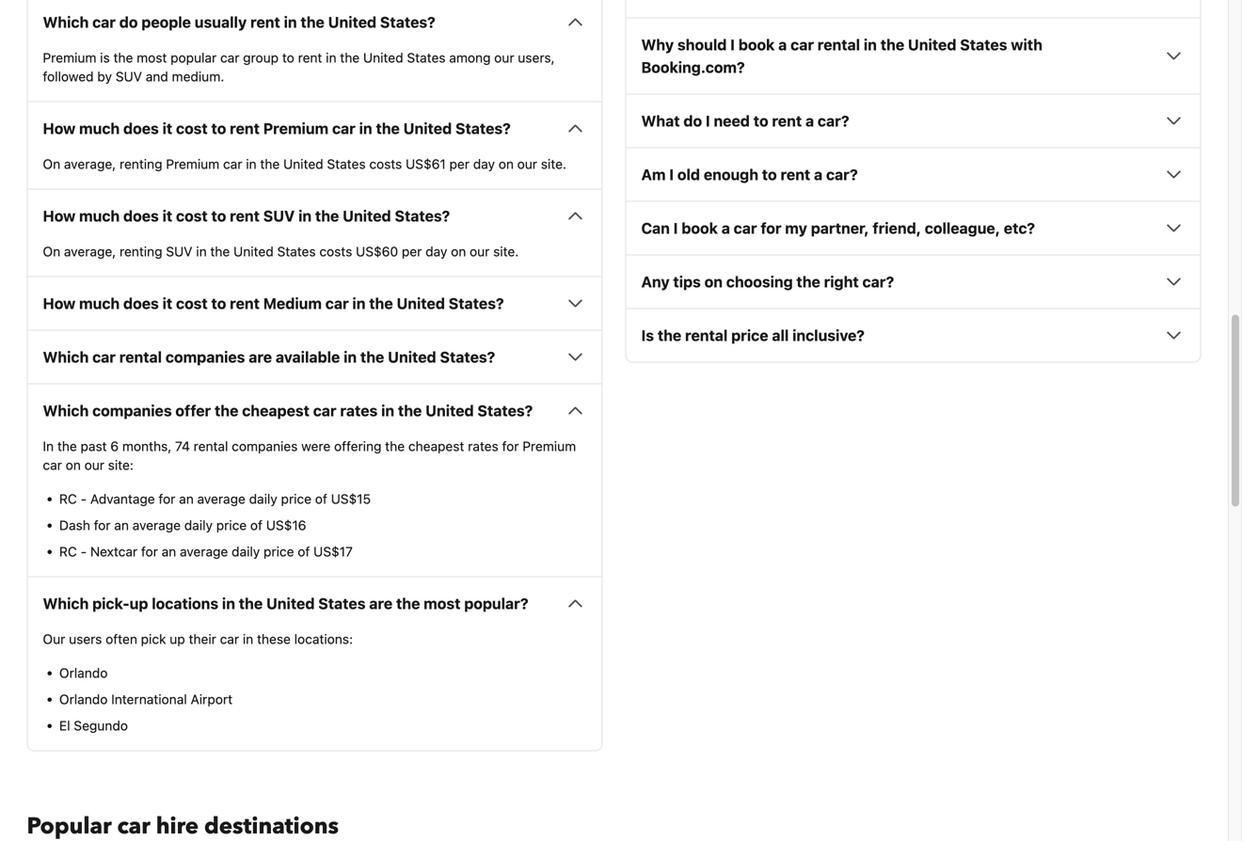 Task type: vqa. For each thing, say whether or not it's contained in the screenshot.
in
yes



Task type: describe. For each thing, give the bounding box(es) containing it.
a inside "why should i book a car rental in the united states with booking.com?"
[[778, 36, 787, 53]]

international
[[111, 691, 187, 707]]

are inside "dropdown button"
[[369, 594, 393, 612]]

cost for premium
[[176, 119, 208, 137]]

usually
[[195, 13, 247, 31]]

in
[[43, 438, 54, 454]]

rental inside in the past 6 months, 74 rental companies were offering the cheapest rates for premium car on our site:
[[194, 438, 228, 454]]

on right us$61 at the top left
[[498, 156, 514, 172]]

rc - nextcar for an average daily price of us$17
[[59, 544, 353, 559]]

the inside which car do people usually rent in the united states? dropdown button
[[301, 13, 324, 31]]

how much does it cost to rent medium car in the united states?
[[43, 294, 504, 312]]

in right locations
[[222, 594, 235, 612]]

0 horizontal spatial an
[[114, 517, 129, 533]]

united inside dropdown button
[[425, 402, 474, 419]]

for inside dropdown button
[[761, 219, 781, 237]]

locations
[[152, 594, 218, 612]]

pick
[[141, 631, 166, 647]]

price down us$16
[[264, 544, 294, 559]]

which for which car do people usually rent in the united states?
[[43, 13, 89, 31]]

which car rental companies are available in the united states?
[[43, 348, 495, 366]]

any tips on choosing the right car? button
[[641, 270, 1185, 293]]

how much does it cost to rent premium car in the united states? button
[[43, 117, 587, 140]]

most inside premium is the most popular car group to rent in the united states among our users, followed by suv and medium.
[[137, 50, 167, 65]]

an for advantage
[[179, 491, 194, 507]]

what
[[641, 112, 680, 130]]

nextcar
[[90, 544, 138, 559]]

on average, renting suv in the united states costs us$60 per day on our site.
[[43, 244, 519, 259]]

need
[[714, 112, 750, 130]]

these
[[257, 631, 291, 647]]

the inside which car rental companies are available in the united states? dropdown button
[[360, 348, 384, 366]]

on for how much does it cost to rent premium car in the united states?
[[43, 156, 60, 172]]

my
[[785, 219, 807, 237]]

the inside 'how much does it cost to rent medium car in the united states?' "dropdown button"
[[369, 294, 393, 312]]

states inside premium is the most popular car group to rent in the united states among our users, followed by suv and medium.
[[407, 50, 446, 65]]

renting for how much does it cost to rent suv in the united states?
[[120, 244, 162, 259]]

is the rental price all inclusive? button
[[641, 324, 1185, 347]]

0 horizontal spatial site.
[[493, 244, 519, 259]]

rc for rc - advantage for an average daily price of us$15
[[59, 491, 77, 507]]

how much does it cost to rent suv in the united states? button
[[43, 204, 587, 227]]

in down how much does it cost to rent premium car in the united states?
[[246, 156, 257, 172]]

rent up the on average, renting suv in the united states costs us$60 per day on our site.
[[230, 207, 260, 225]]

the inside is the rental price all inclusive? dropdown button
[[658, 326, 681, 344]]

are inside dropdown button
[[249, 348, 272, 366]]

locations:
[[294, 631, 353, 647]]

booking.com?
[[641, 58, 745, 76]]

any tips on choosing the right car?
[[641, 273, 894, 291]]

how much does it cost to rent premium car in the united states?
[[43, 119, 511, 137]]

- for advantage
[[81, 491, 87, 507]]

airport
[[191, 691, 233, 707]]

our
[[43, 631, 65, 647]]

which pick-up locations in the united states are the most popular? button
[[43, 592, 587, 615]]

it for suv
[[162, 207, 172, 225]]

1 horizontal spatial per
[[449, 156, 470, 172]]

on inside dropdown button
[[704, 273, 723, 291]]

in inside dropdown button
[[381, 402, 394, 419]]

right
[[824, 273, 859, 291]]

0 vertical spatial costs
[[369, 156, 402, 172]]

old
[[677, 165, 700, 183]]

price down rc - advantage for an average daily price of us$15
[[216, 517, 247, 533]]

premium inside in the past 6 months, 74 rental companies were offering the cheapest rates for premium car on our site:
[[522, 438, 576, 454]]

how much does it cost to rent suv in the united states?
[[43, 207, 450, 225]]

daily for nextcar
[[232, 544, 260, 559]]

on inside in the past 6 months, 74 rental companies were offering the cheapest rates for premium car on our site:
[[66, 457, 81, 473]]

74
[[175, 438, 190, 454]]

available
[[276, 348, 340, 366]]

suv inside dropdown button
[[263, 207, 295, 225]]

states inside "why should i book a car rental in the united states with booking.com?"
[[960, 36, 1007, 53]]

much for how much does it cost to rent medium car in the united states?
[[79, 294, 120, 312]]

in down us$60
[[352, 294, 366, 312]]

is the rental price all inclusive?
[[641, 326, 865, 344]]

1 vertical spatial costs
[[319, 244, 352, 259]]

in up premium is the most popular car group to rent in the united states among our users, followed by suv and medium.
[[284, 13, 297, 31]]

book inside "why should i book a car rental in the united states with booking.com?"
[[738, 36, 775, 53]]

how much does it cost to rent medium car in the united states? button
[[43, 292, 587, 315]]

offer
[[175, 402, 211, 419]]

does for how much does it cost to rent premium car in the united states?
[[123, 119, 159, 137]]

past
[[81, 438, 107, 454]]

users
[[69, 631, 102, 647]]

rent inside "dropdown button"
[[230, 294, 260, 312]]

their
[[189, 631, 216, 647]]

to inside premium is the most popular car group to rent in the united states among our users, followed by suv and medium.
[[282, 50, 294, 65]]

medium.
[[172, 68, 224, 84]]

car? for am i old enough to rent a car?
[[826, 165, 858, 183]]

often
[[106, 631, 137, 647]]

colleague,
[[925, 219, 1000, 237]]

users,
[[518, 50, 555, 65]]

is
[[100, 50, 110, 65]]

united inside "why should i book a car rental in the united states with booking.com?"
[[908, 36, 956, 53]]

friend,
[[873, 219, 921, 237]]

states? inside dropdown button
[[455, 119, 511, 137]]

and
[[146, 68, 168, 84]]

why
[[641, 36, 674, 53]]

the inside "why should i book a car rental in the united states with booking.com?"
[[880, 36, 904, 53]]

the inside how much does it cost to rent suv in the united states? dropdown button
[[315, 207, 339, 225]]

segundo
[[74, 718, 128, 733]]

0 horizontal spatial of
[[250, 517, 263, 533]]

which pick-up locations in the united states are the most popular?
[[43, 594, 529, 612]]

can i book a car for my partner, friend, colleague, etc? button
[[641, 217, 1185, 239]]

dash for an average daily price of us$16
[[59, 517, 306, 533]]

rates inside which companies offer the cheapest car rates in the united states? dropdown button
[[340, 402, 378, 419]]

i left old
[[669, 165, 674, 183]]

inclusive?
[[792, 326, 865, 344]]

car inside premium is the most popular car group to rent in the united states among our users, followed by suv and medium.
[[220, 50, 239, 65]]

a down enough
[[721, 219, 730, 237]]

by
[[97, 68, 112, 84]]

rc - advantage for an average daily price of us$15
[[59, 491, 371, 507]]

1 vertical spatial day
[[425, 244, 447, 259]]

any
[[641, 273, 670, 291]]

in the past 6 months, 74 rental companies were offering the cheapest rates for premium car on our site:
[[43, 438, 576, 473]]

does for how much does it cost to rent medium car in the united states?
[[123, 294, 159, 312]]

am i old enough to rent a car?
[[641, 165, 858, 183]]

enough
[[704, 165, 758, 183]]

with
[[1011, 36, 1042, 53]]

what do i need to rent a car? button
[[641, 109, 1185, 132]]

price up us$16
[[281, 491, 311, 507]]

average, for how much does it cost to rent premium car in the united states?
[[64, 156, 116, 172]]

1 vertical spatial daily
[[184, 517, 213, 533]]

were
[[301, 438, 331, 454]]

which car do people usually rent in the united states? button
[[43, 11, 587, 33]]

states inside which pick-up locations in the united states are the most popular? "dropdown button"
[[318, 594, 366, 612]]

among
[[449, 50, 491, 65]]

us$15
[[331, 491, 371, 507]]

0 vertical spatial do
[[119, 13, 138, 31]]

rc for rc - nextcar for an average daily price of us$17
[[59, 544, 77, 559]]

our inside in the past 6 months, 74 rental companies were offering the cheapest rates for premium car on our site:
[[84, 457, 104, 473]]

6
[[110, 438, 119, 454]]

why should i book a car rental in the united states with booking.com?
[[641, 36, 1042, 76]]

el
[[59, 718, 70, 733]]

i left the need
[[706, 112, 710, 130]]

choosing
[[726, 273, 793, 291]]

rent right the need
[[772, 112, 802, 130]]

us$60
[[356, 244, 398, 259]]

orlando for orlando international airport
[[59, 691, 108, 707]]

dash
[[59, 517, 90, 533]]

a down "why should i book a car rental in the united states with booking.com?"
[[805, 112, 814, 130]]

what do i need to rent a car?
[[641, 112, 849, 130]]

offering
[[334, 438, 382, 454]]

1 vertical spatial average
[[132, 517, 181, 533]]

us$16
[[266, 517, 306, 533]]

el segundo
[[59, 718, 128, 733]]

cheapest inside in the past 6 months, 74 rental companies were offering the cheapest rates for premium car on our site:
[[408, 438, 464, 454]]

months,
[[122, 438, 172, 454]]

united inside dropdown button
[[403, 119, 452, 137]]

premium inside dropdown button
[[263, 119, 329, 137]]

in inside "why should i book a car rental in the united states with booking.com?"
[[864, 36, 877, 53]]

us$61
[[406, 156, 446, 172]]

which car rental companies are available in the united states? button
[[43, 346, 587, 368]]



Task type: locate. For each thing, give the bounding box(es) containing it.
1 horizontal spatial do
[[683, 112, 702, 130]]

2 renting from the top
[[120, 244, 162, 259]]

to right enough
[[762, 165, 777, 183]]

car? inside am i old enough to rent a car? dropdown button
[[826, 165, 858, 183]]

our users often pick up their car in these locations:
[[43, 631, 353, 647]]

do
[[119, 13, 138, 31], [683, 112, 702, 130]]

2 rc from the top
[[59, 544, 77, 559]]

i
[[730, 36, 735, 53], [706, 112, 710, 130], [669, 165, 674, 183], [673, 219, 678, 237]]

0 vertical spatial cheapest
[[242, 402, 310, 419]]

2 it from the top
[[162, 207, 172, 225]]

1 vertical spatial average,
[[64, 244, 116, 259]]

rent left medium
[[230, 294, 260, 312]]

car inside in the past 6 months, 74 rental companies were offering the cheapest rates for premium car on our site:
[[43, 457, 62, 473]]

1 vertical spatial how
[[43, 207, 75, 225]]

premium is the most popular car group to rent in the united states among our users, followed by suv and medium.
[[43, 50, 555, 84]]

suv down how much does it cost to rent suv in the united states?
[[166, 244, 192, 259]]

cost
[[176, 119, 208, 137], [176, 207, 208, 225], [176, 294, 208, 312]]

1 horizontal spatial an
[[162, 544, 176, 559]]

0 vertical spatial much
[[79, 119, 120, 137]]

0 vertical spatial companies
[[166, 348, 245, 366]]

0 horizontal spatial costs
[[319, 244, 352, 259]]

how inside dropdown button
[[43, 207, 75, 225]]

2 horizontal spatial an
[[179, 491, 194, 507]]

which inside dropdown button
[[43, 402, 89, 419]]

1 vertical spatial orlando
[[59, 691, 108, 707]]

popular?
[[464, 594, 529, 612]]

group
[[243, 50, 279, 65]]

1 horizontal spatial day
[[473, 156, 495, 172]]

which
[[43, 13, 89, 31], [43, 348, 89, 366], [43, 402, 89, 419], [43, 594, 89, 612]]

in up offering on the bottom left of page
[[381, 402, 394, 419]]

site:
[[108, 457, 134, 473]]

states down how much does it cost to rent premium car in the united states? dropdown button
[[327, 156, 366, 172]]

us$17
[[313, 544, 353, 559]]

companies inside dropdown button
[[92, 402, 172, 419]]

an
[[179, 491, 194, 507], [114, 517, 129, 533], [162, 544, 176, 559]]

average
[[197, 491, 245, 507], [132, 517, 181, 533], [180, 544, 228, 559]]

to up 'which car rental companies are available in the united states?'
[[211, 294, 226, 312]]

much inside how much does it cost to rent premium car in the united states? dropdown button
[[79, 119, 120, 137]]

of left us$16
[[250, 517, 263, 533]]

much for how much does it cost to rent premium car in the united states?
[[79, 119, 120, 137]]

companies inside dropdown button
[[166, 348, 245, 366]]

much inside 'how much does it cost to rent medium car in the united states?' "dropdown button"
[[79, 294, 120, 312]]

1 vertical spatial rates
[[468, 438, 498, 454]]

3 it from the top
[[162, 294, 172, 312]]

in up what do i need to rent a car? dropdown button on the right of the page
[[864, 36, 877, 53]]

car inside dropdown button
[[332, 119, 356, 137]]

cost for medium
[[176, 294, 208, 312]]

medium
[[263, 294, 322, 312]]

much for how much does it cost to rent suv in the united states?
[[79, 207, 120, 225]]

site.
[[541, 156, 566, 172], [493, 244, 519, 259]]

suv
[[116, 68, 142, 84], [263, 207, 295, 225], [166, 244, 192, 259]]

which companies offer the cheapest car rates in the united states?
[[43, 402, 533, 419]]

is
[[641, 326, 654, 344]]

on
[[498, 156, 514, 172], [451, 244, 466, 259], [704, 273, 723, 291], [66, 457, 81, 473]]

cheapest up were
[[242, 402, 310, 419]]

- up dash
[[81, 491, 87, 507]]

2 much from the top
[[79, 207, 120, 225]]

0 vertical spatial suv
[[116, 68, 142, 84]]

up up pick
[[130, 594, 148, 612]]

0 horizontal spatial book
[[682, 219, 718, 237]]

1 vertical spatial are
[[369, 594, 393, 612]]

car? for what do i need to rent a car?
[[818, 112, 849, 130]]

daily up the "rc - nextcar for an average daily price of us$17"
[[184, 517, 213, 533]]

per right us$60
[[402, 244, 422, 259]]

0 horizontal spatial do
[[119, 13, 138, 31]]

cost inside dropdown button
[[176, 207, 208, 225]]

0 vertical spatial an
[[179, 491, 194, 507]]

1 rc from the top
[[59, 491, 77, 507]]

most up 'and'
[[137, 50, 167, 65]]

states down how much does it cost to rent suv in the united states? dropdown button
[[277, 244, 316, 259]]

2 orlando from the top
[[59, 691, 108, 707]]

1 vertical spatial rc
[[59, 544, 77, 559]]

car inside "dropdown button"
[[325, 294, 349, 312]]

daily
[[249, 491, 277, 507], [184, 517, 213, 533], [232, 544, 260, 559]]

companies inside in the past 6 months, 74 rental companies were offering the cheapest rates for premium car on our site:
[[232, 438, 298, 454]]

suv right by
[[116, 68, 142, 84]]

1 horizontal spatial book
[[738, 36, 775, 53]]

0 vertical spatial car?
[[818, 112, 849, 130]]

it inside dropdown button
[[162, 207, 172, 225]]

daily up us$16
[[249, 491, 277, 507]]

are
[[249, 348, 272, 366], [369, 594, 393, 612]]

orlando up el segundo
[[59, 691, 108, 707]]

1 cost from the top
[[176, 119, 208, 137]]

1 vertical spatial most
[[424, 594, 461, 612]]

1 horizontal spatial cheapest
[[408, 438, 464, 454]]

1 horizontal spatial of
[[298, 544, 310, 559]]

much
[[79, 119, 120, 137], [79, 207, 120, 225], [79, 294, 120, 312]]

can
[[641, 219, 670, 237]]

1 renting from the top
[[120, 156, 162, 172]]

states up "locations:"
[[318, 594, 366, 612]]

0 vertical spatial it
[[162, 119, 172, 137]]

does inside "dropdown button"
[[123, 294, 159, 312]]

followed
[[43, 68, 94, 84]]

1 vertical spatial -
[[81, 544, 87, 559]]

of for us$17
[[298, 544, 310, 559]]

rent up my
[[780, 165, 810, 183]]

rc up dash
[[59, 491, 77, 507]]

1 vertical spatial per
[[402, 244, 422, 259]]

which for which car rental companies are available in the united states?
[[43, 348, 89, 366]]

to inside how much does it cost to rent premium car in the united states? dropdown button
[[211, 119, 226, 137]]

0 vertical spatial most
[[137, 50, 167, 65]]

an down dash for an average daily price of us$16
[[162, 544, 176, 559]]

should
[[677, 36, 727, 53]]

up right pick
[[170, 631, 185, 647]]

to
[[282, 50, 294, 65], [753, 112, 768, 130], [211, 119, 226, 137], [762, 165, 777, 183], [211, 207, 226, 225], [211, 294, 226, 312]]

how for how much does it cost to rent suv in the united states?
[[43, 207, 75, 225]]

in down how much does it cost to rent suv in the united states?
[[196, 244, 207, 259]]

how inside dropdown button
[[43, 119, 75, 137]]

1 vertical spatial it
[[162, 207, 172, 225]]

which car do people usually rent in the united states?
[[43, 13, 435, 31]]

0 horizontal spatial day
[[425, 244, 447, 259]]

on right us$60
[[451, 244, 466, 259]]

tips
[[673, 273, 701, 291]]

an up dash for an average daily price of us$16
[[179, 491, 194, 507]]

0 vertical spatial rates
[[340, 402, 378, 419]]

1 vertical spatial book
[[682, 219, 718, 237]]

1 horizontal spatial costs
[[369, 156, 402, 172]]

1 vertical spatial does
[[123, 207, 159, 225]]

0 vertical spatial how
[[43, 119, 75, 137]]

1 vertical spatial up
[[170, 631, 185, 647]]

i right can
[[673, 219, 678, 237]]

costs left us$60
[[319, 244, 352, 259]]

how for how much does it cost to rent medium car in the united states?
[[43, 294, 75, 312]]

0 vertical spatial average
[[197, 491, 245, 507]]

states? inside dropdown button
[[477, 402, 533, 419]]

companies up offer
[[166, 348, 245, 366]]

to right the need
[[753, 112, 768, 130]]

1 it from the top
[[162, 119, 172, 137]]

a up can i book a car for my partner, friend, colleague, etc?
[[814, 165, 823, 183]]

on right tips
[[704, 273, 723, 291]]

1 vertical spatial an
[[114, 517, 129, 533]]

rent
[[250, 13, 280, 31], [298, 50, 322, 65], [772, 112, 802, 130], [230, 119, 260, 137], [780, 165, 810, 183], [230, 207, 260, 225], [230, 294, 260, 312]]

cost inside dropdown button
[[176, 119, 208, 137]]

0 horizontal spatial are
[[249, 348, 272, 366]]

which for which pick-up locations in the united states are the most popular?
[[43, 594, 89, 612]]

which companies offer the cheapest car rates in the united states? button
[[43, 399, 587, 422]]

average for advantage
[[197, 491, 245, 507]]

1 horizontal spatial are
[[369, 594, 393, 612]]

1 much from the top
[[79, 119, 120, 137]]

a right should
[[778, 36, 787, 53]]

in down which car do people usually rent in the united states? dropdown button
[[326, 50, 336, 65]]

1 average, from the top
[[64, 156, 116, 172]]

daily for advantage
[[249, 491, 277, 507]]

up inside "dropdown button"
[[130, 594, 148, 612]]

1 vertical spatial companies
[[92, 402, 172, 419]]

1 horizontal spatial most
[[424, 594, 461, 612]]

it
[[162, 119, 172, 137], [162, 207, 172, 225], [162, 294, 172, 312]]

in up on average, renting premium car in the united states costs us$61 per day on our site.
[[359, 119, 372, 137]]

partner,
[[811, 219, 869, 237]]

it inside dropdown button
[[162, 119, 172, 137]]

1 - from the top
[[81, 491, 87, 507]]

0 horizontal spatial rates
[[340, 402, 378, 419]]

companies
[[166, 348, 245, 366], [92, 402, 172, 419], [232, 438, 298, 454]]

2 vertical spatial an
[[162, 544, 176, 559]]

price
[[731, 326, 768, 344], [281, 491, 311, 507], [216, 517, 247, 533], [264, 544, 294, 559]]

does for how much does it cost to rent suv in the united states?
[[123, 207, 159, 225]]

0 vertical spatial daily
[[249, 491, 277, 507]]

0 vertical spatial day
[[473, 156, 495, 172]]

most inside "dropdown button"
[[424, 594, 461, 612]]

i inside "why should i book a car rental in the united states with booking.com?"
[[730, 36, 735, 53]]

1 vertical spatial suv
[[263, 207, 295, 225]]

to inside am i old enough to rent a car? dropdown button
[[762, 165, 777, 183]]

rc down dash
[[59, 544, 77, 559]]

0 horizontal spatial suv
[[116, 68, 142, 84]]

to right group
[[282, 50, 294, 65]]

to inside what do i need to rent a car? dropdown button
[[753, 112, 768, 130]]

i right should
[[730, 36, 735, 53]]

the inside how much does it cost to rent premium car in the united states? dropdown button
[[376, 119, 400, 137]]

how for how much does it cost to rent premium car in the united states?
[[43, 119, 75, 137]]

companies down which companies offer the cheapest car rates in the united states? at the top of page
[[232, 438, 298, 454]]

0 vertical spatial book
[[738, 36, 775, 53]]

rental
[[818, 36, 860, 53], [685, 326, 728, 344], [119, 348, 162, 366], [194, 438, 228, 454]]

do left people
[[119, 13, 138, 31]]

costs
[[369, 156, 402, 172], [319, 244, 352, 259]]

the inside any tips on choosing the right car? dropdown button
[[796, 273, 820, 291]]

it for premium
[[162, 119, 172, 137]]

1 does from the top
[[123, 119, 159, 137]]

for inside in the past 6 months, 74 rental companies were offering the cheapest rates for premium car on our site:
[[502, 438, 519, 454]]

car inside "why should i book a car rental in the united states with booking.com?"
[[791, 36, 814, 53]]

orlando international airport
[[59, 691, 233, 707]]

does inside dropdown button
[[123, 207, 159, 225]]

3 much from the top
[[79, 294, 120, 312]]

2 on from the top
[[43, 244, 60, 259]]

a
[[778, 36, 787, 53], [805, 112, 814, 130], [814, 165, 823, 183], [721, 219, 730, 237]]

per
[[449, 156, 470, 172], [402, 244, 422, 259]]

0 horizontal spatial per
[[402, 244, 422, 259]]

to up the on average, renting suv in the united states costs us$60 per day on our site.
[[211, 207, 226, 225]]

orlando
[[59, 665, 108, 681], [59, 691, 108, 707]]

states
[[960, 36, 1007, 53], [407, 50, 446, 65], [327, 156, 366, 172], [277, 244, 316, 259], [318, 594, 366, 612]]

2 vertical spatial much
[[79, 294, 120, 312]]

0 vertical spatial -
[[81, 491, 87, 507]]

price inside is the rental price all inclusive? dropdown button
[[731, 326, 768, 344]]

advantage
[[90, 491, 155, 507]]

car? inside what do i need to rent a car? dropdown button
[[818, 112, 849, 130]]

an for nextcar
[[162, 544, 176, 559]]

rates
[[340, 402, 378, 419], [468, 438, 498, 454]]

2 horizontal spatial suv
[[263, 207, 295, 225]]

to inside how much does it cost to rent suv in the united states? dropdown button
[[211, 207, 226, 225]]

most left popular?
[[424, 594, 461, 612]]

rates inside in the past 6 months, 74 rental companies were offering the cheapest rates for premium car on our site:
[[468, 438, 498, 454]]

states left with
[[960, 36, 1007, 53]]

- down dash
[[81, 544, 87, 559]]

to inside 'how much does it cost to rent medium car in the united states?' "dropdown button"
[[211, 294, 226, 312]]

0 horizontal spatial most
[[137, 50, 167, 65]]

2 cost from the top
[[176, 207, 208, 225]]

renting for how much does it cost to rent premium car in the united states?
[[120, 156, 162, 172]]

car? down "why should i book a car rental in the united states with booking.com?"
[[818, 112, 849, 130]]

much inside how much does it cost to rent suv in the united states? dropdown button
[[79, 207, 120, 225]]

in right available
[[344, 348, 357, 366]]

on for how much does it cost to rent suv in the united states?
[[43, 244, 60, 259]]

car? inside any tips on choosing the right car? dropdown button
[[862, 273, 894, 291]]

0 vertical spatial site.
[[541, 156, 566, 172]]

0 vertical spatial renting
[[120, 156, 162, 172]]

2 does from the top
[[123, 207, 159, 225]]

premium inside premium is the most popular car group to rent in the united states among our users, followed by suv and medium.
[[43, 50, 96, 65]]

1 vertical spatial cheapest
[[408, 438, 464, 454]]

4 which from the top
[[43, 594, 89, 612]]

which for which companies offer the cheapest car rates in the united states?
[[43, 402, 89, 419]]

why should i book a car rental in the united states with booking.com? button
[[641, 33, 1185, 78]]

to down the medium. on the left
[[211, 119, 226, 137]]

1 on from the top
[[43, 156, 60, 172]]

car?
[[818, 112, 849, 130], [826, 165, 858, 183], [862, 273, 894, 291]]

on
[[43, 156, 60, 172], [43, 244, 60, 259]]

day right us$61 at the top left
[[473, 156, 495, 172]]

1 vertical spatial much
[[79, 207, 120, 225]]

1 vertical spatial do
[[683, 112, 702, 130]]

average down dash for an average daily price of us$16
[[180, 544, 228, 559]]

1 horizontal spatial rates
[[468, 438, 498, 454]]

rent down which car do people usually rent in the united states? dropdown button
[[298, 50, 322, 65]]

rental inside "why should i book a car rental in the united states with booking.com?"
[[818, 36, 860, 53]]

cheapest
[[242, 402, 310, 419], [408, 438, 464, 454]]

0 vertical spatial are
[[249, 348, 272, 366]]

united
[[328, 13, 377, 31], [908, 36, 956, 53], [363, 50, 403, 65], [403, 119, 452, 137], [283, 156, 323, 172], [343, 207, 391, 225], [233, 244, 274, 259], [397, 294, 445, 312], [388, 348, 436, 366], [425, 402, 474, 419], [266, 594, 315, 612]]

of left us$15
[[315, 491, 327, 507]]

2 vertical spatial how
[[43, 294, 75, 312]]

2 vertical spatial it
[[162, 294, 172, 312]]

2 horizontal spatial of
[[315, 491, 327, 507]]

people
[[141, 13, 191, 31]]

of for us$15
[[315, 491, 327, 507]]

2 average, from the top
[[64, 244, 116, 259]]

2 - from the top
[[81, 544, 87, 559]]

0 vertical spatial up
[[130, 594, 148, 612]]

1 vertical spatial site.
[[493, 244, 519, 259]]

1 how from the top
[[43, 119, 75, 137]]

pick-
[[92, 594, 130, 612]]

3 does from the top
[[123, 294, 159, 312]]

per right us$61 at the top left
[[449, 156, 470, 172]]

1 horizontal spatial site.
[[541, 156, 566, 172]]

0 horizontal spatial up
[[130, 594, 148, 612]]

on average, renting premium car in the united states costs us$61 per day on our site.
[[43, 156, 566, 172]]

2 how from the top
[[43, 207, 75, 225]]

of left us$17
[[298, 544, 310, 559]]

3 how from the top
[[43, 294, 75, 312]]

rent inside premium is the most popular car group to rent in the united states among our users, followed by suv and medium.
[[298, 50, 322, 65]]

car? right right
[[862, 273, 894, 291]]

rent up on average, renting premium car in the united states costs us$61 per day on our site.
[[230, 119, 260, 137]]

our inside premium is the most popular car group to rent in the united states among our users, followed by suv and medium.
[[494, 50, 514, 65]]

2 vertical spatial car?
[[862, 273, 894, 291]]

cheapest inside dropdown button
[[242, 402, 310, 419]]

1 vertical spatial on
[[43, 244, 60, 259]]

cost for suv
[[176, 207, 208, 225]]

3 cost from the top
[[176, 294, 208, 312]]

cheapest right offering on the bottom left of page
[[408, 438, 464, 454]]

1 vertical spatial cost
[[176, 207, 208, 225]]

2 which from the top
[[43, 348, 89, 366]]

an down advantage
[[114, 517, 129, 533]]

0 vertical spatial per
[[449, 156, 470, 172]]

0 vertical spatial does
[[123, 119, 159, 137]]

car? up partner,
[[826, 165, 858, 183]]

which inside "dropdown button"
[[43, 594, 89, 612]]

in up the on average, renting suv in the united states costs us$60 per day on our site.
[[298, 207, 312, 225]]

etc?
[[1004, 219, 1035, 237]]

2 vertical spatial companies
[[232, 438, 298, 454]]

states?
[[380, 13, 435, 31], [455, 119, 511, 137], [395, 207, 450, 225], [449, 294, 504, 312], [440, 348, 495, 366], [477, 402, 533, 419]]

orlando down users
[[59, 665, 108, 681]]

how inside "dropdown button"
[[43, 294, 75, 312]]

it for medium
[[162, 294, 172, 312]]

am i old enough to rent a car? button
[[641, 163, 1185, 186]]

1 orlando from the top
[[59, 665, 108, 681]]

average for nextcar
[[180, 544, 228, 559]]

up
[[130, 594, 148, 612], [170, 631, 185, 647]]

book right can
[[682, 219, 718, 237]]

1 vertical spatial of
[[250, 517, 263, 533]]

average, for how much does it cost to rent suv in the united states?
[[64, 244, 116, 259]]

0 vertical spatial average,
[[64, 156, 116, 172]]

- for nextcar
[[81, 544, 87, 559]]

states? inside "dropdown button"
[[449, 294, 504, 312]]

0 vertical spatial rc
[[59, 491, 77, 507]]

in inside dropdown button
[[359, 119, 372, 137]]

2 vertical spatial cost
[[176, 294, 208, 312]]

0 vertical spatial of
[[315, 491, 327, 507]]

it inside "dropdown button"
[[162, 294, 172, 312]]

orlando for orlando
[[59, 665, 108, 681]]

states left among
[[407, 50, 446, 65]]

1 vertical spatial car?
[[826, 165, 858, 183]]

1 horizontal spatial up
[[170, 631, 185, 647]]

does inside dropdown button
[[123, 119, 159, 137]]

1 horizontal spatial suv
[[166, 244, 192, 259]]

premium
[[43, 50, 96, 65], [263, 119, 329, 137], [166, 156, 220, 172], [522, 438, 576, 454]]

rent inside dropdown button
[[230, 119, 260, 137]]

suv up the on average, renting suv in the united states costs us$60 per day on our site.
[[263, 207, 295, 225]]

rent up group
[[250, 13, 280, 31]]

daily down rc - advantage for an average daily price of us$15
[[232, 544, 260, 559]]

price left the all
[[731, 326, 768, 344]]

do right what
[[683, 112, 702, 130]]

2 vertical spatial average
[[180, 544, 228, 559]]

in left these
[[243, 631, 253, 647]]

average down advantage
[[132, 517, 181, 533]]

in inside premium is the most popular car group to rent in the united states among our users, followed by suv and medium.
[[326, 50, 336, 65]]

on down past
[[66, 457, 81, 473]]

of
[[315, 491, 327, 507], [250, 517, 263, 533], [298, 544, 310, 559]]

united inside premium is the most popular car group to rent in the united states among our users, followed by suv and medium.
[[363, 50, 403, 65]]

book right should
[[738, 36, 775, 53]]

3 which from the top
[[43, 402, 89, 419]]

0 vertical spatial orlando
[[59, 665, 108, 681]]

book
[[738, 36, 775, 53], [682, 219, 718, 237]]

2 vertical spatial suv
[[166, 244, 192, 259]]

cost inside "dropdown button"
[[176, 294, 208, 312]]

1 which from the top
[[43, 13, 89, 31]]

2 vertical spatial does
[[123, 294, 159, 312]]

how
[[43, 119, 75, 137], [43, 207, 75, 225], [43, 294, 75, 312]]

costs left us$61 at the top left
[[369, 156, 402, 172]]

am
[[641, 165, 666, 183]]

car inside dropdown button
[[313, 402, 336, 419]]

2 vertical spatial daily
[[232, 544, 260, 559]]

suv inside premium is the most popular car group to rent in the united states among our users, followed by suv and medium.
[[116, 68, 142, 84]]

0 vertical spatial cost
[[176, 119, 208, 137]]

2 vertical spatial of
[[298, 544, 310, 559]]

popular
[[170, 50, 217, 65]]

average up dash for an average daily price of us$16
[[197, 491, 245, 507]]

1 vertical spatial renting
[[120, 244, 162, 259]]

0 vertical spatial on
[[43, 156, 60, 172]]

0 horizontal spatial cheapest
[[242, 402, 310, 419]]

all
[[772, 326, 789, 344]]

companies up months,
[[92, 402, 172, 419]]

day right us$60
[[425, 244, 447, 259]]



